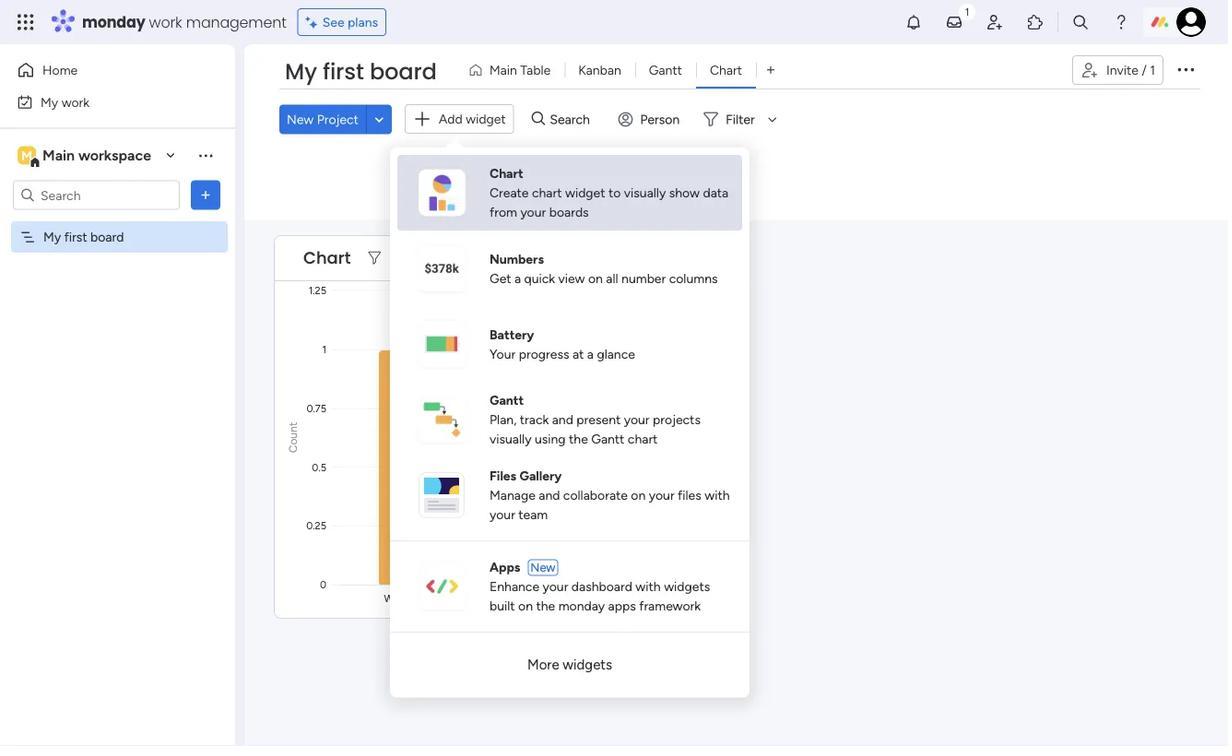 Task type: describe. For each thing, give the bounding box(es) containing it.
management
[[186, 12, 287, 32]]

and for present
[[552, 412, 574, 428]]

my first board inside list box
[[43, 229, 124, 245]]

search everything image
[[1072, 13, 1090, 31]]

help image
[[1112, 13, 1131, 31]]

enhance
[[490, 579, 540, 594]]

v2 search image
[[532, 109, 545, 130]]

files gallery manage and collaborate on your files with your team
[[490, 468, 730, 523]]

number
[[622, 270, 666, 286]]

1 image
[[959, 1, 976, 22]]

widgets inside "enhance your dashboard with widgets built on the monday apps framework"
[[664, 579, 710, 594]]

files
[[490, 468, 517, 484]]

0 vertical spatial options image
[[1175, 58, 1197, 80]]

on for view
[[588, 270, 603, 286]]

Search in workspace field
[[39, 184, 154, 206]]

on for collaborate
[[631, 487, 646, 503]]

framework
[[639, 598, 701, 614]]

built
[[490, 598, 515, 614]]

more
[[528, 657, 560, 673]]

projects
[[653, 412, 701, 428]]

columns
[[669, 270, 718, 286]]

see
[[323, 14, 345, 30]]

monday inside "enhance your dashboard with widgets built on the monday apps framework"
[[559, 598, 605, 614]]

invite / 1
[[1107, 62, 1156, 78]]

from
[[490, 204, 517, 220]]

chart inside the gantt plan, track and present your projects visually using the gantt chart
[[628, 431, 658, 447]]

0 horizontal spatial monday
[[82, 12, 145, 32]]

gallery
[[520, 468, 562, 484]]

visually inside the gantt plan, track and present your projects visually using the gantt chart
[[490, 431, 532, 447]]

dashboard
[[572, 579, 633, 594]]

work for my
[[61, 94, 90, 110]]

my first board inside field
[[285, 56, 437, 87]]

table
[[521, 62, 551, 78]]

main workspace
[[42, 147, 151, 164]]

chart inside the chart create chart widget to visually show data from your boards
[[490, 166, 523, 181]]

widget inside the chart create chart widget to visually show data from your boards
[[565, 185, 606, 201]]

manage
[[490, 487, 536, 503]]

add widget button
[[405, 104, 514, 134]]

arrow down image
[[762, 108, 784, 130]]

dapulse drag handle 3 image
[[286, 251, 293, 264]]

your inside the gantt plan, track and present your projects visually using the gantt chart
[[624, 412, 650, 428]]

workspace options image
[[196, 146, 215, 164]]

apps
[[608, 598, 636, 614]]

your
[[490, 346, 516, 362]]

inbox image
[[945, 13, 964, 31]]

enhance your dashboard with widgets built on the monday apps framework
[[490, 579, 710, 614]]

my first board list box
[[0, 218, 235, 502]]

see plans
[[323, 14, 378, 30]]

at
[[573, 346, 584, 362]]

a inside numbers get a quick view on all number columns
[[515, 270, 521, 286]]

2 vertical spatial gantt
[[591, 431, 625, 447]]

1
[[1150, 62, 1156, 78]]

chart inside button
[[710, 62, 743, 78]]

board inside the my first board field
[[370, 56, 437, 87]]

angle down image
[[375, 112, 384, 126]]

plan,
[[490, 412, 517, 428]]

new project
[[287, 111, 359, 127]]

m
[[21, 148, 32, 163]]

numbers get a quick view on all number columns
[[490, 251, 718, 286]]

my inside list box
[[43, 229, 61, 245]]

chart inside the chart create chart widget to visually show data from your boards
[[532, 185, 562, 201]]

create
[[490, 185, 529, 201]]

view
[[559, 270, 585, 286]]

all
[[606, 270, 619, 286]]

invite / 1 button
[[1073, 55, 1164, 85]]

track
[[520, 412, 549, 428]]

battery your progress at a glance
[[490, 327, 635, 362]]

workspace
[[78, 147, 151, 164]]

my work button
[[11, 87, 198, 117]]

battery
[[490, 327, 534, 342]]

invite members image
[[986, 13, 1004, 31]]

v2 funnel image
[[368, 251, 381, 264]]

chart button
[[696, 55, 756, 85]]

main table button
[[461, 55, 565, 85]]

using
[[535, 431, 566, 447]]



Task type: vqa. For each thing, say whether or not it's contained in the screenshot.
boards on the top
yes



Task type: locate. For each thing, give the bounding box(es) containing it.
options image down workspace options image on the top
[[196, 186, 215, 204]]

and up using
[[552, 412, 574, 428]]

chart down projects
[[628, 431, 658, 447]]

0 vertical spatial widget
[[466, 111, 506, 127]]

2 horizontal spatial on
[[631, 487, 646, 503]]

0 vertical spatial a
[[515, 270, 521, 286]]

with inside the files gallery manage and collaborate on your files with your team
[[705, 487, 730, 503]]

0 horizontal spatial new
[[287, 111, 314, 127]]

progress
[[519, 346, 570, 362]]

board down "search in workspace" field
[[90, 229, 124, 245]]

1 vertical spatial first
[[64, 229, 87, 245]]

1 vertical spatial chart
[[628, 431, 658, 447]]

my inside button
[[41, 94, 58, 110]]

monday
[[82, 12, 145, 32], [559, 598, 605, 614]]

new for new project
[[287, 111, 314, 127]]

0 vertical spatial my
[[285, 56, 317, 87]]

a inside battery your progress at a glance
[[587, 346, 594, 362]]

chart
[[710, 62, 743, 78], [490, 166, 523, 181], [303, 246, 351, 269]]

your right the from
[[521, 204, 546, 220]]

0 horizontal spatial gantt
[[490, 392, 524, 408]]

first down "search in workspace" field
[[64, 229, 87, 245]]

board up the angle down icon
[[370, 56, 437, 87]]

chart right dapulse drag handle 3 "image"
[[303, 246, 351, 269]]

add
[[439, 111, 463, 127]]

0 vertical spatial board
[[370, 56, 437, 87]]

visually right to
[[624, 185, 666, 201]]

0 horizontal spatial options image
[[196, 186, 215, 204]]

with
[[705, 487, 730, 503], [636, 579, 661, 594]]

visually down plan,
[[490, 431, 532, 447]]

board inside my first board list box
[[90, 229, 124, 245]]

monday work management
[[82, 12, 287, 32]]

get
[[490, 270, 512, 286]]

chart up create
[[490, 166, 523, 181]]

main for main workspace
[[42, 147, 75, 164]]

gantt plan, track and present your projects visually using the gantt chart
[[490, 392, 701, 447]]

main table
[[490, 62, 551, 78]]

person button
[[611, 104, 691, 134]]

1 horizontal spatial a
[[587, 346, 594, 362]]

1 horizontal spatial options image
[[1175, 58, 1197, 80]]

my first board
[[285, 56, 437, 87], [43, 229, 124, 245]]

option
[[0, 220, 235, 224]]

with up framework
[[636, 579, 661, 594]]

gantt down present
[[591, 431, 625, 447]]

main inside button
[[490, 62, 517, 78]]

add view image
[[767, 63, 775, 77]]

first
[[323, 56, 364, 87], [64, 229, 87, 245]]

present
[[577, 412, 621, 428]]

widget inside popup button
[[466, 111, 506, 127]]

0 vertical spatial my first board
[[285, 56, 437, 87]]

kanban button
[[565, 55, 635, 85]]

visually
[[624, 185, 666, 201], [490, 431, 532, 447]]

main
[[490, 62, 517, 78], [42, 147, 75, 164]]

my
[[285, 56, 317, 87], [41, 94, 58, 110], [43, 229, 61, 245]]

work for monday
[[149, 12, 182, 32]]

gantt for gantt
[[649, 62, 683, 78]]

gantt up plan,
[[490, 392, 524, 408]]

my work
[[41, 94, 90, 110]]

1 horizontal spatial board
[[370, 56, 437, 87]]

my first board down "search in workspace" field
[[43, 229, 124, 245]]

show
[[669, 185, 700, 201]]

Search field
[[545, 106, 601, 132]]

new up enhance
[[531, 560, 556, 575]]

work left management
[[149, 12, 182, 32]]

home
[[42, 62, 78, 78]]

1 horizontal spatial new
[[531, 560, 556, 575]]

1 horizontal spatial widgets
[[664, 579, 710, 594]]

work
[[149, 12, 182, 32], [61, 94, 90, 110]]

my inside field
[[285, 56, 317, 87]]

my down the home
[[41, 94, 58, 110]]

0 vertical spatial on
[[588, 270, 603, 286]]

my up new project button
[[285, 56, 317, 87]]

on down enhance
[[518, 598, 533, 614]]

new project button
[[279, 104, 366, 134]]

main for main table
[[490, 62, 517, 78]]

1 horizontal spatial visually
[[624, 185, 666, 201]]

2 vertical spatial chart
[[303, 246, 351, 269]]

a right get on the top left of page
[[515, 270, 521, 286]]

monday up home button
[[82, 12, 145, 32]]

1 vertical spatial widgets
[[563, 657, 612, 673]]

0 vertical spatial visually
[[624, 185, 666, 201]]

first inside list box
[[64, 229, 87, 245]]

quick
[[524, 270, 555, 286]]

your right enhance
[[543, 579, 569, 594]]

your
[[521, 204, 546, 220], [624, 412, 650, 428], [649, 487, 675, 503], [490, 507, 515, 523], [543, 579, 569, 594]]

0 horizontal spatial main
[[42, 147, 75, 164]]

1 vertical spatial with
[[636, 579, 661, 594]]

see plans button
[[298, 8, 387, 36]]

0 vertical spatial the
[[569, 431, 588, 447]]

on
[[588, 270, 603, 286], [631, 487, 646, 503], [518, 598, 533, 614]]

0 vertical spatial new
[[287, 111, 314, 127]]

kanban
[[579, 62, 621, 78]]

widgets up framework
[[664, 579, 710, 594]]

board
[[370, 56, 437, 87], [90, 229, 124, 245]]

1 horizontal spatial my first board
[[285, 56, 437, 87]]

new inside button
[[287, 111, 314, 127]]

1 vertical spatial my
[[41, 94, 58, 110]]

1 vertical spatial new
[[531, 560, 556, 575]]

1 vertical spatial main
[[42, 147, 75, 164]]

chart up "boards"
[[532, 185, 562, 201]]

home button
[[11, 55, 198, 85]]

widgets right more
[[563, 657, 612, 673]]

0 vertical spatial widgets
[[664, 579, 710, 594]]

work inside button
[[61, 94, 90, 110]]

options image right 1
[[1175, 58, 1197, 80]]

project
[[317, 111, 359, 127]]

and down gallery
[[539, 487, 560, 503]]

to
[[609, 185, 621, 201]]

0 horizontal spatial board
[[90, 229, 124, 245]]

My first board field
[[280, 56, 442, 88]]

1 horizontal spatial monday
[[559, 598, 605, 614]]

a
[[515, 270, 521, 286], [587, 346, 594, 362]]

1 horizontal spatial first
[[323, 56, 364, 87]]

data
[[703, 185, 729, 201]]

1 horizontal spatial on
[[588, 270, 603, 286]]

0 horizontal spatial widget
[[466, 111, 506, 127]]

main right workspace image on the top left
[[42, 147, 75, 164]]

the
[[569, 431, 588, 447], [536, 598, 555, 614]]

0 horizontal spatial a
[[515, 270, 521, 286]]

1 vertical spatial widget
[[565, 185, 606, 201]]

filter button
[[697, 104, 784, 134]]

your down manage
[[490, 507, 515, 523]]

new left project
[[287, 111, 314, 127]]

your left files
[[649, 487, 675, 503]]

workspace selection element
[[18, 144, 154, 168]]

the down present
[[569, 431, 588, 447]]

first up project
[[323, 56, 364, 87]]

0 horizontal spatial chart
[[532, 185, 562, 201]]

john smith image
[[1177, 7, 1206, 37]]

1 vertical spatial chart
[[490, 166, 523, 181]]

select product image
[[17, 13, 35, 31]]

apps
[[490, 559, 521, 575]]

1 vertical spatial board
[[90, 229, 124, 245]]

0 horizontal spatial on
[[518, 598, 533, 614]]

1 vertical spatial my first board
[[43, 229, 124, 245]]

0 horizontal spatial with
[[636, 579, 661, 594]]

boards
[[549, 204, 589, 220]]

first inside field
[[323, 56, 364, 87]]

2 horizontal spatial gantt
[[649, 62, 683, 78]]

options image
[[1175, 58, 1197, 80], [196, 186, 215, 204]]

2 vertical spatial my
[[43, 229, 61, 245]]

widget
[[466, 111, 506, 127], [565, 185, 606, 201]]

widget up "boards"
[[565, 185, 606, 201]]

files
[[678, 487, 702, 503]]

widgets
[[664, 579, 710, 594], [563, 657, 612, 673]]

apps image
[[1027, 13, 1045, 31]]

main inside the workspace selection element
[[42, 147, 75, 164]]

glance
[[597, 346, 635, 362]]

notifications image
[[905, 13, 923, 31]]

plans
[[348, 14, 378, 30]]

1 vertical spatial the
[[536, 598, 555, 614]]

and inside the gantt plan, track and present your projects visually using the gantt chart
[[552, 412, 574, 428]]

work down the home
[[61, 94, 90, 110]]

1 vertical spatial monday
[[559, 598, 605, 614]]

0 vertical spatial chart
[[532, 185, 562, 201]]

and for collaborate
[[539, 487, 560, 503]]

the inside "enhance your dashboard with widgets built on the monday apps framework"
[[536, 598, 555, 614]]

numbers
[[490, 251, 544, 267]]

0 vertical spatial and
[[552, 412, 574, 428]]

0 horizontal spatial chart
[[303, 246, 351, 269]]

gantt inside button
[[649, 62, 683, 78]]

0 vertical spatial monday
[[82, 12, 145, 32]]

filter
[[726, 111, 755, 127]]

0 vertical spatial chart
[[710, 62, 743, 78]]

1 horizontal spatial with
[[705, 487, 730, 503]]

1 horizontal spatial widget
[[565, 185, 606, 201]]

1 horizontal spatial work
[[149, 12, 182, 32]]

new for new
[[531, 560, 556, 575]]

collaborate
[[563, 487, 628, 503]]

my first board down plans
[[285, 56, 437, 87]]

0 vertical spatial work
[[149, 12, 182, 32]]

1 horizontal spatial main
[[490, 62, 517, 78]]

0 horizontal spatial widgets
[[563, 657, 612, 673]]

on inside numbers get a quick view on all number columns
[[588, 270, 603, 286]]

invite
[[1107, 62, 1139, 78]]

the down enhance
[[536, 598, 555, 614]]

0 vertical spatial main
[[490, 62, 517, 78]]

team
[[519, 507, 548, 523]]

gantt button
[[635, 55, 696, 85]]

add widget
[[439, 111, 506, 127]]

1 vertical spatial work
[[61, 94, 90, 110]]

0 horizontal spatial work
[[61, 94, 90, 110]]

visually inside the chart create chart widget to visually show data from your boards
[[624, 185, 666, 201]]

with inside "enhance your dashboard with widgets built on the monday apps framework"
[[636, 579, 661, 594]]

the inside the gantt plan, track and present your projects visually using the gantt chart
[[569, 431, 588, 447]]

0 vertical spatial first
[[323, 56, 364, 87]]

0 vertical spatial with
[[705, 487, 730, 503]]

chart create chart widget to visually show data from your boards
[[490, 166, 729, 220]]

0 horizontal spatial visually
[[490, 431, 532, 447]]

2 vertical spatial on
[[518, 598, 533, 614]]

gantt
[[649, 62, 683, 78], [490, 392, 524, 408], [591, 431, 625, 447]]

monday down dashboard
[[559, 598, 605, 614]]

person
[[640, 111, 680, 127]]

your right present
[[624, 412, 650, 428]]

chart left add view icon
[[710, 62, 743, 78]]

1 horizontal spatial gantt
[[591, 431, 625, 447]]

0 horizontal spatial first
[[64, 229, 87, 245]]

chart inside main content
[[303, 246, 351, 269]]

my down "search in workspace" field
[[43, 229, 61, 245]]

a right at
[[587, 346, 594, 362]]

on inside "enhance your dashboard with widgets built on the monday apps framework"
[[518, 598, 533, 614]]

0 horizontal spatial the
[[536, 598, 555, 614]]

1 vertical spatial and
[[539, 487, 560, 503]]

with right files
[[705, 487, 730, 503]]

your inside the chart create chart widget to visually show data from your boards
[[521, 204, 546, 220]]

0 horizontal spatial my first board
[[43, 229, 124, 245]]

chart main content
[[244, 220, 1229, 746]]

more widgets
[[528, 657, 612, 673]]

1 vertical spatial on
[[631, 487, 646, 503]]

0 vertical spatial gantt
[[649, 62, 683, 78]]

on right 'collaborate'
[[631, 487, 646, 503]]

and
[[552, 412, 574, 428], [539, 487, 560, 503]]

1 vertical spatial gantt
[[490, 392, 524, 408]]

1 vertical spatial a
[[587, 346, 594, 362]]

gantt for gantt plan, track and present your projects visually using the gantt chart
[[490, 392, 524, 408]]

1 vertical spatial options image
[[196, 186, 215, 204]]

on inside the files gallery manage and collaborate on your files with your team
[[631, 487, 646, 503]]

1 horizontal spatial chart
[[628, 431, 658, 447]]

new
[[287, 111, 314, 127], [531, 560, 556, 575]]

on left all on the top of page
[[588, 270, 603, 286]]

chart
[[532, 185, 562, 201], [628, 431, 658, 447]]

main left table
[[490, 62, 517, 78]]

1 horizontal spatial the
[[569, 431, 588, 447]]

1 vertical spatial visually
[[490, 431, 532, 447]]

gantt up person
[[649, 62, 683, 78]]

2 horizontal spatial chart
[[710, 62, 743, 78]]

widget right add
[[466, 111, 506, 127]]

/
[[1142, 62, 1147, 78]]

workspace image
[[18, 145, 36, 166]]

and inside the files gallery manage and collaborate on your files with your team
[[539, 487, 560, 503]]

your inside "enhance your dashboard with widgets built on the monday apps framework"
[[543, 579, 569, 594]]

1 horizontal spatial chart
[[490, 166, 523, 181]]



